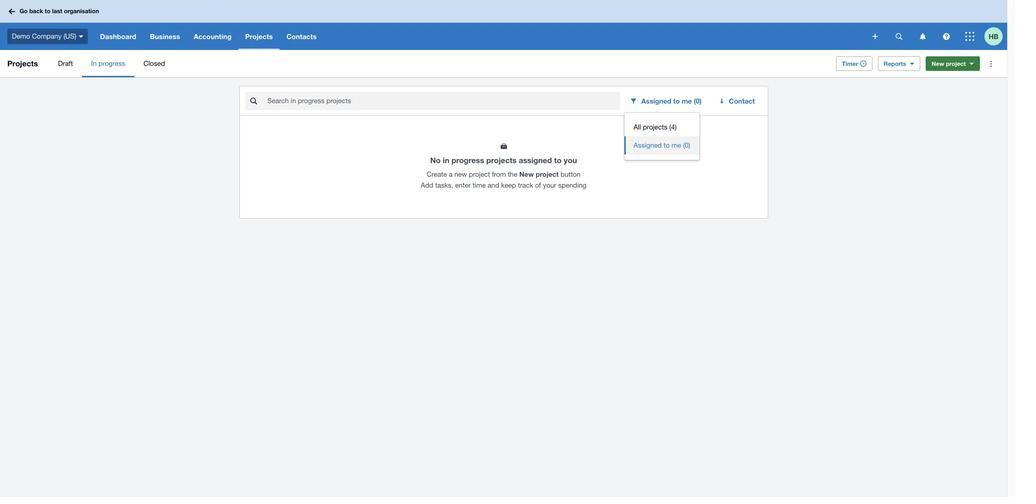 Task type: describe. For each thing, give the bounding box(es) containing it.
assigned to me (0) button
[[624, 137, 699, 155]]

assigned to me (0) for assigned to me (0) popup button
[[641, 97, 702, 105]]

go back to last organisation
[[20, 7, 99, 15]]

dashboard link
[[93, 23, 143, 50]]

from
[[492, 171, 506, 178]]

draft
[[58, 60, 73, 67]]

new inside new project popup button
[[932, 60, 944, 67]]

no
[[430, 156, 441, 165]]

svg image inside demo company (us) popup button
[[79, 35, 83, 38]]

Search in progress projects search field
[[266, 92, 620, 110]]

timer
[[842, 60, 858, 67]]

create
[[427, 171, 447, 178]]

all projects (4) button
[[624, 118, 699, 137]]

assigned to me (0) for assigned to me (0) button
[[634, 142, 690, 149]]

in
[[91, 60, 97, 67]]

0 horizontal spatial projects
[[486, 156, 517, 165]]

to inside assigned to me (0) button
[[664, 142, 670, 149]]

track
[[518, 182, 533, 189]]

(4)
[[669, 123, 677, 131]]

last
[[52, 7, 62, 15]]

draft link
[[49, 50, 82, 77]]

(us)
[[63, 32, 76, 40]]

svg image inside go back to last organisation link
[[9, 8, 15, 14]]

to inside assigned to me (0) popup button
[[673, 97, 680, 105]]

all
[[634, 123, 641, 131]]

contacts button
[[280, 23, 323, 50]]

svg image up "new project"
[[943, 33, 950, 40]]

go back to last organisation link
[[5, 3, 105, 19]]

of
[[535, 182, 541, 189]]

spending
[[558, 182, 586, 189]]

progress inside in progress 'link'
[[99, 60, 125, 67]]

hb
[[989, 32, 999, 40]]

all projects (4)
[[634, 123, 677, 131]]

group containing all projects (4)
[[624, 113, 699, 160]]

tasks,
[[435, 182, 453, 189]]

closed
[[143, 60, 165, 67]]

(0) for assigned to me (0) popup button
[[694, 97, 702, 105]]

svg image up reports popup button
[[896, 33, 902, 40]]

closed link
[[134, 50, 174, 77]]

new
[[454, 171, 467, 178]]

assigned for assigned to me (0) button
[[634, 142, 662, 149]]

you
[[564, 156, 577, 165]]

create a new project from the new project button add tasks, enter time and keep track of your spending
[[421, 170, 586, 189]]

demo company (us)
[[12, 32, 76, 40]]

reports button
[[878, 56, 920, 71]]

in
[[443, 156, 449, 165]]

and
[[488, 182, 499, 189]]

your
[[543, 182, 556, 189]]

reports
[[884, 60, 906, 67]]

to inside go back to last organisation link
[[45, 7, 50, 15]]



Task type: locate. For each thing, give the bounding box(es) containing it.
company
[[32, 32, 62, 40]]

add
[[421, 182, 433, 189]]

project up 'time'
[[469, 171, 490, 178]]

1 horizontal spatial progress
[[452, 156, 484, 165]]

1 horizontal spatial projects
[[643, 123, 667, 131]]

0 vertical spatial assigned
[[641, 97, 671, 105]]

0 horizontal spatial svg image
[[873, 34, 878, 39]]

to left you
[[554, 156, 562, 165]]

timer button
[[836, 56, 872, 71]]

progress
[[99, 60, 125, 67], [452, 156, 484, 165]]

keep
[[501, 182, 516, 189]]

group
[[624, 113, 699, 160]]

to left last
[[45, 7, 50, 15]]

(0) for assigned to me (0) button
[[683, 142, 690, 149]]

projects up from
[[486, 156, 517, 165]]

me up all projects (4) button
[[682, 97, 692, 105]]

0 horizontal spatial progress
[[99, 60, 125, 67]]

project left the more options image
[[946, 60, 966, 67]]

me for assigned to me (0) popup button
[[682, 97, 692, 105]]

(0) left contact popup button
[[694, 97, 702, 105]]

organisation
[[64, 7, 99, 15]]

0 horizontal spatial project
[[469, 171, 490, 178]]

navigation containing dashboard
[[93, 23, 866, 50]]

me inside popup button
[[682, 97, 692, 105]]

go
[[20, 7, 28, 15]]

assigned to me (0) button
[[624, 92, 709, 110]]

assigned to me (0)
[[641, 97, 702, 105], [634, 142, 690, 149]]

progress right the in
[[99, 60, 125, 67]]

progress up new
[[452, 156, 484, 165]]

new right reports popup button
[[932, 60, 944, 67]]

back
[[29, 7, 43, 15]]

projects inside projects popup button
[[245, 32, 273, 41]]

svg image
[[965, 32, 974, 41], [920, 33, 926, 40], [873, 34, 878, 39]]

list box
[[624, 113, 699, 160]]

0 horizontal spatial projects
[[7, 59, 38, 68]]

0 horizontal spatial new
[[519, 170, 534, 178]]

0 horizontal spatial (0)
[[683, 142, 690, 149]]

assigned to me (0) up (4)
[[641, 97, 702, 105]]

1 vertical spatial assigned
[[634, 142, 662, 149]]

to
[[45, 7, 50, 15], [673, 97, 680, 105], [664, 142, 670, 149], [554, 156, 562, 165]]

new project button
[[926, 56, 980, 71]]

new inside create a new project from the new project button add tasks, enter time and keep track of your spending
[[519, 170, 534, 178]]

demo
[[12, 32, 30, 40]]

2 horizontal spatial project
[[946, 60, 966, 67]]

projects button
[[238, 23, 280, 50]]

assigned inside assigned to me (0) popup button
[[641, 97, 671, 105]]

assigned
[[519, 156, 552, 165]]

(0) inside assigned to me (0) button
[[683, 142, 690, 149]]

projects
[[643, 123, 667, 131], [486, 156, 517, 165]]

assigned down the all projects (4)
[[634, 142, 662, 149]]

1 vertical spatial projects
[[486, 156, 517, 165]]

project inside popup button
[[946, 60, 966, 67]]

projects left the contacts popup button
[[245, 32, 273, 41]]

projects down the demo
[[7, 59, 38, 68]]

1 vertical spatial (0)
[[683, 142, 690, 149]]

1 vertical spatial assigned to me (0)
[[634, 142, 690, 149]]

0 vertical spatial (0)
[[694, 97, 702, 105]]

enter
[[455, 182, 471, 189]]

new project
[[932, 60, 966, 67]]

1 horizontal spatial projects
[[245, 32, 273, 41]]

banner containing hb
[[0, 0, 1007, 50]]

in progress link
[[82, 50, 134, 77]]

banner
[[0, 0, 1007, 50]]

in progress
[[91, 60, 125, 67]]

(0)
[[694, 97, 702, 105], [683, 142, 690, 149]]

assigned inside assigned to me (0) button
[[634, 142, 662, 149]]

contact button
[[713, 92, 762, 110]]

0 vertical spatial me
[[682, 97, 692, 105]]

assigned to me (0) inside button
[[634, 142, 690, 149]]

time
[[473, 182, 486, 189]]

1 horizontal spatial new
[[932, 60, 944, 67]]

hb button
[[984, 23, 1007, 50]]

button
[[561, 171, 581, 178]]

0 vertical spatial projects
[[643, 123, 667, 131]]

accounting button
[[187, 23, 238, 50]]

1 horizontal spatial svg image
[[920, 33, 926, 40]]

list box containing all projects (4)
[[624, 113, 699, 160]]

assigned to me (0) inside popup button
[[641, 97, 702, 105]]

1 vertical spatial new
[[519, 170, 534, 178]]

contact
[[729, 97, 755, 105]]

dashboard
[[100, 32, 136, 41]]

to up (4)
[[673, 97, 680, 105]]

projects
[[245, 32, 273, 41], [7, 59, 38, 68]]

new
[[932, 60, 944, 67], [519, 170, 534, 178]]

svg image left go at the left top of page
[[9, 8, 15, 14]]

1 horizontal spatial project
[[536, 170, 559, 178]]

assigned to me (0) down all projects (4) button
[[634, 142, 690, 149]]

assigned
[[641, 97, 671, 105], [634, 142, 662, 149]]

1 vertical spatial progress
[[452, 156, 484, 165]]

0 vertical spatial progress
[[99, 60, 125, 67]]

assigned for assigned to me (0) popup button
[[641, 97, 671, 105]]

no in progress projects assigned to you
[[430, 156, 577, 165]]

contacts
[[287, 32, 317, 41]]

2 horizontal spatial svg image
[[965, 32, 974, 41]]

navigation
[[93, 23, 866, 50]]

(0) inside assigned to me (0) popup button
[[694, 97, 702, 105]]

projects left (4)
[[643, 123, 667, 131]]

new up track at top
[[519, 170, 534, 178]]

me down (4)
[[672, 142, 681, 149]]

demo company (us) button
[[0, 23, 93, 50]]

more options image
[[982, 55, 1000, 73]]

1 vertical spatial me
[[672, 142, 681, 149]]

business
[[150, 32, 180, 41]]

me
[[682, 97, 692, 105], [672, 142, 681, 149]]

1 horizontal spatial (0)
[[694, 97, 702, 105]]

1 vertical spatial projects
[[7, 59, 38, 68]]

navigation inside banner
[[93, 23, 866, 50]]

0 vertical spatial projects
[[245, 32, 273, 41]]

me for assigned to me (0) button
[[672, 142, 681, 149]]

a
[[449, 171, 453, 178]]

0 vertical spatial new
[[932, 60, 944, 67]]

the
[[508, 171, 517, 178]]

to down all projects (4) button
[[664, 142, 670, 149]]

me inside button
[[672, 142, 681, 149]]

0 vertical spatial assigned to me (0)
[[641, 97, 702, 105]]

accounting
[[194, 32, 232, 41]]

business button
[[143, 23, 187, 50]]

1 horizontal spatial me
[[682, 97, 692, 105]]

assigned up the all projects (4)
[[641, 97, 671, 105]]

svg image right (us)
[[79, 35, 83, 38]]

project up your
[[536, 170, 559, 178]]

project
[[946, 60, 966, 67], [536, 170, 559, 178], [469, 171, 490, 178]]

0 horizontal spatial me
[[672, 142, 681, 149]]

(0) down all projects (4) button
[[683, 142, 690, 149]]

svg image
[[9, 8, 15, 14], [896, 33, 902, 40], [943, 33, 950, 40], [79, 35, 83, 38]]

projects inside button
[[643, 123, 667, 131]]



Task type: vqa. For each thing, say whether or not it's contained in the screenshot.
4th Delete line item icon
no



